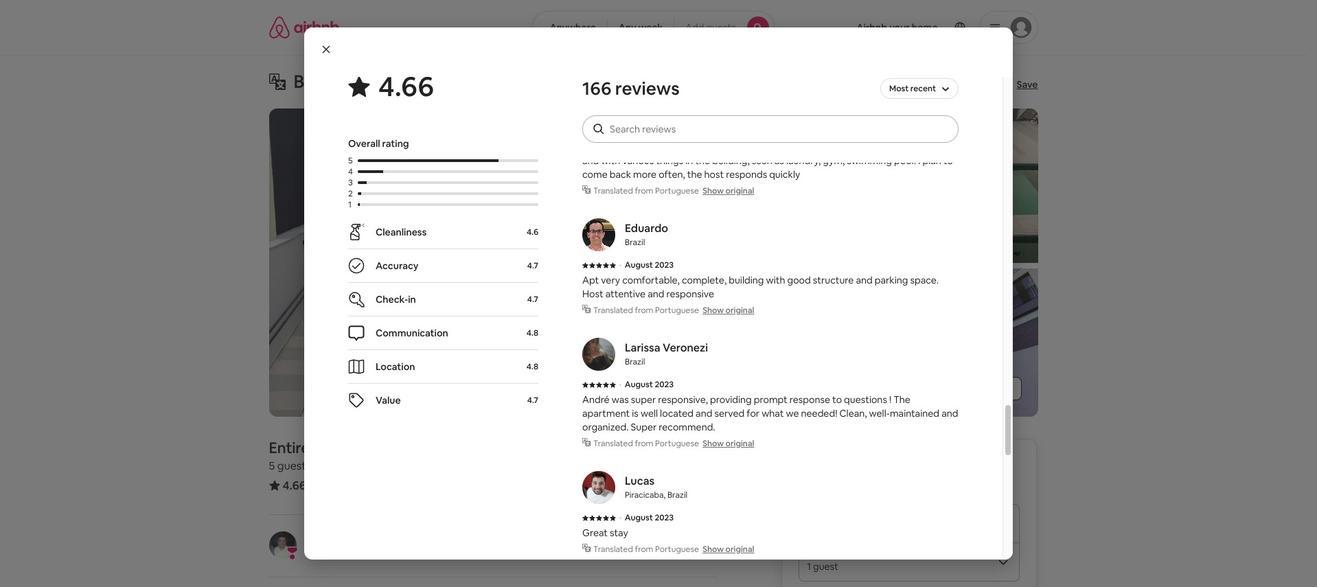 Task type: locate. For each thing, give the bounding box(es) containing it.
3 original from the top
[[726, 438, 755, 449]]

2 vertical spatial the
[[687, 168, 702, 181]]

0 vertical spatial great
[[583, 141, 608, 153]]

to up clean,
[[833, 394, 842, 406]]

2 inside 4.66 dialog
[[348, 188, 353, 199]]

translated from portuguese show original down stay
[[594, 544, 755, 555]]

maintained
[[890, 407, 940, 420]]

1 vertical spatial guests
[[277, 459, 311, 473]]

· for eduardo
[[620, 260, 622, 271]]

2023 up "responsive," in the bottom of the page
[[655, 379, 674, 390]]

august up "comfortable,"
[[625, 260, 653, 271]]

august down piracicaba,
[[625, 512, 653, 523]]

1 horizontal spatial apartment
[[648, 141, 695, 153]]

1 vertical spatial great
[[583, 527, 608, 539]]

responsive
[[667, 288, 714, 300]]

2 translated from the top
[[594, 305, 633, 316]]

1 vertical spatial the
[[695, 155, 710, 167]]

come
[[583, 168, 608, 181]]

great stay
[[583, 527, 628, 539]]

translated from portuguese show original for lucas
[[594, 544, 755, 555]]

4.8 for communication
[[527, 328, 539, 339]]

4.8
[[527, 328, 539, 339], [527, 361, 539, 372]]

2 vertical spatial 4.7
[[527, 395, 539, 406]]

4 from from the top
[[635, 544, 654, 555]]

translated down organized.
[[594, 438, 633, 449]]

portuguese down recommend.
[[655, 438, 699, 449]]

4 2023 from the top
[[655, 512, 674, 523]]

0 horizontal spatial bom
[[294, 70, 332, 93]]

1 vertical spatial to
[[833, 394, 842, 406]]

0 horizontal spatial with
[[601, 155, 621, 167]]

1 4.7 from the top
[[527, 260, 539, 271]]

2023 up things
[[655, 126, 674, 137]]

sofá bi cama, acomoda duas pessoas. image
[[659, 268, 846, 417]]

such
[[752, 155, 773, 167]]

to right plan
[[944, 155, 953, 167]]

translated from portuguese show original down responsive
[[594, 305, 755, 316]]

and up gym,
[[821, 141, 838, 153]]

5
[[348, 155, 353, 166], [269, 459, 275, 473]]

4 august from the top
[[625, 512, 653, 523]]

0 vertical spatial 2
[[348, 188, 353, 199]]

2023 down piracicaba,
[[655, 512, 674, 523]]

2 original from the top
[[726, 305, 755, 316]]

0 vertical spatial guests
[[706, 21, 736, 34]]

recent
[[911, 83, 936, 94]]

great for great stay
[[583, 527, 608, 539]]

4.7 left "host"
[[527, 294, 539, 305]]

august for lucas
[[625, 512, 653, 523]]

in inside great hosting, apartment exactly like the listing, clean and organized, easy access and with various things in the building, such as laundry, gym, swimming pool. i plan to come back more often, the host responds quickly
[[686, 155, 693, 167]]

portuguese down often,
[[655, 185, 699, 196]]

1 2023 from the top
[[655, 126, 674, 137]]

1 vertical spatial retiro,
[[391, 438, 436, 458]]

with left good
[[766, 274, 785, 286]]

0 vertical spatial apartment
[[648, 141, 695, 153]]

translated from portuguese show original
[[594, 185, 755, 196], [594, 305, 755, 316], [594, 438, 755, 449], [594, 544, 755, 555]]

· left "years"
[[361, 548, 363, 561]]

brazil inside lucas piracicaba, brazil
[[668, 490, 688, 501]]

translated from portuguese show original for larissa
[[594, 438, 755, 449]]

guests inside button
[[706, 21, 736, 34]]

· up stay
[[620, 512, 622, 523]]

eduardo
[[625, 221, 668, 236]]

various
[[623, 155, 654, 167]]

1 vertical spatial 4.8
[[527, 361, 539, 372]]

1 horizontal spatial 5
[[348, 155, 353, 166]]

show original button
[[703, 185, 755, 196], [703, 305, 755, 316], [703, 438, 755, 449], [703, 544, 755, 555]]

great for great hosting, apartment exactly like the listing, clean and organized, easy access and with various things in the building, such as laundry, gym, swimming pool. i plan to come back more often, the host responds quickly
[[583, 141, 608, 153]]

piscina raiada. image
[[269, 109, 654, 417]]

0 horizontal spatial apartment
[[583, 407, 630, 420]]

4.7 for accuracy
[[527, 260, 539, 271]]

super
[[631, 394, 656, 406]]

2 show original button from the top
[[703, 305, 755, 316]]

1 · august 2023 from the top
[[620, 126, 674, 137]]

is
[[632, 407, 639, 420]]

portuguese down piracicaba,
[[655, 544, 699, 555]]

from
[[635, 185, 654, 196], [635, 305, 654, 316], [635, 438, 654, 449], [635, 544, 654, 555]]

host
[[705, 168, 724, 181]]

good
[[788, 274, 811, 286]]

2
[[348, 188, 353, 199], [365, 548, 370, 561]]

4.66 up 'rating'
[[379, 69, 434, 104]]

0 vertical spatial with
[[601, 155, 621, 167]]

location
[[376, 361, 415, 373]]

in right things
[[686, 155, 693, 167]]

bom right automatically translated title: bom retiro, expo center norte, allianz stadium. "image"
[[294, 70, 332, 93]]

in
[[686, 155, 693, 167], [408, 293, 416, 306], [341, 438, 353, 458]]

translated from portuguese show original down recommend.
[[594, 438, 755, 449]]

great left stay
[[583, 527, 608, 539]]

3 · august 2023 from the top
[[620, 379, 674, 390]]

4.6
[[527, 227, 539, 238]]

apt
[[583, 274, 599, 286]]

retiro, inside entire loft in bom retiro, brazil 5 guests
[[391, 438, 436, 458]]

apartment up things
[[648, 141, 695, 153]]

in right loft
[[341, 438, 353, 458]]

apartment up organized.
[[583, 407, 630, 420]]

2 great from the top
[[583, 527, 608, 539]]

translated
[[594, 185, 633, 196], [594, 305, 633, 316], [594, 438, 633, 449], [594, 544, 633, 555]]

0 horizontal spatial in
[[341, 438, 353, 458]]

the up such
[[748, 141, 763, 153]]

1 august from the top
[[625, 126, 653, 137]]

3 translated from the top
[[594, 438, 633, 449]]

2 august from the top
[[625, 260, 653, 271]]

recommend.
[[659, 421, 716, 433]]

2 down 4
[[348, 188, 353, 199]]

original
[[726, 185, 755, 196], [726, 305, 755, 316], [726, 438, 755, 449], [726, 544, 755, 555]]

2 horizontal spatial in
[[686, 155, 693, 167]]

from for eduardo
[[635, 305, 654, 316]]

august
[[625, 126, 653, 137], [625, 260, 653, 271], [625, 379, 653, 390], [625, 512, 653, 523]]

great up come
[[583, 141, 608, 153]]

comfortable,
[[622, 274, 680, 286]]

translated down attentive
[[594, 305, 633, 316]]

4 translated from the top
[[594, 544, 633, 555]]

hosting,
[[610, 141, 645, 153]]

0 horizontal spatial 5
[[269, 459, 275, 473]]

swimming
[[847, 155, 892, 167]]

ana beatriz image
[[583, 85, 615, 118], [583, 85, 615, 118]]

prompt
[[754, 394, 788, 406]]

2 from from the top
[[635, 305, 654, 316]]

4 portuguese from the top
[[655, 544, 699, 555]]

translated down back
[[594, 185, 633, 196]]

· august 2023 up "comfortable,"
[[620, 260, 674, 271]]

show original button for lucas
[[703, 544, 755, 555]]

retiro, down the value
[[391, 438, 436, 458]]

3 translated from portuguese show original from the top
[[594, 438, 755, 449]]

august up super on the bottom of page
[[625, 379, 653, 390]]

· august 2023 up hosting,
[[620, 126, 674, 137]]

lucas image
[[583, 471, 615, 504], [583, 471, 615, 504]]

apt very comfortable, complete, building with good structure and parking space. host attentive and responsive
[[583, 274, 939, 300]]

4.8 for location
[[527, 361, 539, 372]]

brazil inside "larissa veronezi brazil"
[[625, 357, 645, 368]]

august for larissa veronezi
[[625, 379, 653, 390]]

great hosting, apartment exactly like the listing, clean and organized, easy access and with various things in the building, such as laundry, gym, swimming pool. i plan to come back more often, the host responds quickly
[[583, 141, 953, 181]]

piscina deck molhado. image
[[851, 109, 1038, 263]]

quickly
[[769, 168, 800, 181]]

None search field
[[533, 11, 775, 44]]

august up hosting,
[[625, 126, 653, 137]]

2 vertical spatial in
[[341, 438, 353, 458]]

· august 2023
[[620, 126, 674, 137], [620, 260, 674, 271], [620, 379, 674, 390], [620, 512, 674, 523]]

4 · august 2023 from the top
[[620, 512, 674, 523]]

center
[[441, 70, 499, 93]]

overall rating
[[348, 137, 409, 150]]

2 portuguese from the top
[[655, 305, 699, 316]]

1 vertical spatial bom
[[356, 438, 388, 458]]

3 2023 from the top
[[655, 379, 674, 390]]

1 original from the top
[[726, 185, 755, 196]]

stadium.
[[619, 70, 694, 93]]

super
[[631, 421, 657, 433]]

portuguese down responsive
[[655, 305, 699, 316]]

with up back
[[601, 155, 621, 167]]

with inside "apt very comfortable, complete, building with good structure and parking space. host attentive and responsive"
[[766, 274, 785, 286]]

4.7 left the andré
[[527, 395, 539, 406]]

hosting
[[398, 548, 431, 561]]

3 august from the top
[[625, 379, 653, 390]]

1 portuguese from the top
[[655, 185, 699, 196]]

1 horizontal spatial guests
[[706, 21, 736, 34]]

none search field containing anywhere
[[533, 11, 775, 44]]

the
[[748, 141, 763, 153], [695, 155, 710, 167], [687, 168, 702, 181]]

brazil
[[625, 237, 645, 248], [625, 357, 645, 368], [439, 438, 477, 458], [668, 490, 688, 501]]

the left the host
[[687, 168, 702, 181]]

4.7
[[527, 260, 539, 271], [527, 294, 539, 305], [527, 395, 539, 406]]

translated from portuguese show original down often,
[[594, 185, 755, 196]]

1 4.8 from the top
[[527, 328, 539, 339]]

3
[[348, 177, 353, 188]]

larissa
[[625, 341, 661, 355]]

1 vertical spatial with
[[766, 274, 785, 286]]

2 left "years"
[[365, 548, 370, 561]]

retiro, left expo
[[336, 70, 391, 93]]

0 vertical spatial 4.7
[[527, 260, 539, 271]]

2023
[[655, 126, 674, 137], [655, 260, 674, 271], [655, 379, 674, 390], [655, 512, 674, 523]]

2023 up "comfortable,"
[[655, 260, 674, 271]]

1 vertical spatial apartment
[[583, 407, 630, 420]]

apartment inside great hosting, apartment exactly like the listing, clean and organized, easy access and with various things in the building, such as laundry, gym, swimming pool. i plan to come back more often, the host responds quickly
[[648, 141, 695, 153]]

1 from from the top
[[635, 185, 654, 196]]

2 2023 from the top
[[655, 260, 674, 271]]

· august 2023 for eduardo
[[620, 260, 674, 271]]

any week
[[619, 21, 663, 34]]

ana beatriz
[[625, 88, 684, 102]]

show for lucas
[[703, 544, 724, 555]]

show
[[703, 185, 724, 196], [703, 305, 724, 316], [940, 383, 965, 395], [703, 438, 724, 449], [703, 544, 724, 555]]

3 show original button from the top
[[703, 438, 755, 449]]

guests right add
[[706, 21, 736, 34]]

original for lucas
[[726, 544, 755, 555]]

0 horizontal spatial to
[[833, 394, 842, 406]]

piracicaba,
[[625, 490, 666, 501]]

from down piracicaba,
[[635, 544, 654, 555]]

translated down stay
[[594, 544, 633, 555]]

0 vertical spatial 4.8
[[527, 328, 539, 339]]

5 up 3 on the left top of page
[[348, 155, 353, 166]]

1 horizontal spatial 2
[[365, 548, 370, 561]]

bom
[[294, 70, 332, 93], [356, 438, 388, 458]]

4.7 for value
[[527, 395, 539, 406]]

great inside great hosting, apartment exactly like the listing, clean and organized, easy access and with various things in the building, such as laundry, gym, swimming pool. i plan to come back more often, the host responds quickly
[[583, 141, 608, 153]]

4 original from the top
[[726, 544, 755, 555]]

1 horizontal spatial to
[[944, 155, 953, 167]]

3 from from the top
[[635, 438, 654, 449]]

add guests button
[[674, 11, 775, 44]]

1 horizontal spatial 4.66
[[379, 69, 434, 104]]

from down more
[[635, 185, 654, 196]]

0 vertical spatial 4.66
[[379, 69, 434, 104]]

great
[[583, 141, 608, 153], [583, 527, 608, 539]]

guests down the entire
[[277, 459, 311, 473]]

4.7 down 4.6
[[527, 260, 539, 271]]

1 vertical spatial in
[[408, 293, 416, 306]]

superhost · 2 years hosting
[[313, 548, 431, 561]]

· august 2023 for lucas
[[620, 512, 674, 523]]

from down attentive
[[635, 305, 654, 316]]

1 vertical spatial 4.7
[[527, 294, 539, 305]]

show for larissa veronezi
[[703, 438, 724, 449]]

2 4.8 from the top
[[527, 361, 539, 372]]

laundry,
[[786, 155, 821, 167]]

· august 2023 down piracicaba,
[[620, 512, 674, 523]]

3 portuguese from the top
[[655, 438, 699, 449]]

organized.
[[583, 421, 629, 433]]

0 vertical spatial to
[[944, 155, 953, 167]]

·
[[620, 126, 622, 137], [620, 260, 622, 271], [620, 379, 622, 390], [620, 512, 622, 523], [361, 548, 363, 561]]

4 translated from portuguese show original from the top
[[594, 544, 755, 555]]

4 show original button from the top
[[703, 544, 755, 555]]

rating
[[382, 137, 409, 150]]

show for eduardo
[[703, 305, 724, 316]]

2 · august 2023 from the top
[[620, 260, 674, 271]]

· up was
[[620, 379, 622, 390]]

2 translated from portuguese show original from the top
[[594, 305, 755, 316]]

eduardo image
[[583, 218, 615, 251], [583, 218, 615, 251]]

1 translated from portuguese show original from the top
[[594, 185, 755, 196]]

1 vertical spatial 5
[[269, 459, 275, 473]]

and
[[821, 141, 838, 153], [583, 155, 599, 167], [856, 274, 873, 286], [648, 288, 665, 300], [696, 407, 713, 420], [942, 407, 959, 420]]

from down super
[[635, 438, 654, 449]]

building
[[729, 274, 764, 286]]

access
[[911, 141, 941, 153]]

· up very at top left
[[620, 260, 622, 271]]

1 horizontal spatial bom
[[356, 438, 388, 458]]

the down exactly at the top right of page
[[695, 155, 710, 167]]

bom right loft
[[356, 438, 388, 458]]

0 vertical spatial 5
[[348, 155, 353, 166]]

3 4.7 from the top
[[527, 395, 539, 406]]

0 vertical spatial retiro,
[[336, 70, 391, 93]]

· august 2023 up super on the bottom of page
[[620, 379, 674, 390]]

5 down the entire
[[269, 459, 275, 473]]

in up communication
[[408, 293, 416, 306]]

beatriz
[[648, 88, 684, 102]]

host profile picture image
[[269, 532, 296, 559]]

bom inside entire loft in bom retiro, brazil 5 guests
[[356, 438, 388, 458]]

translated from portuguese show original for eduardo
[[594, 305, 755, 316]]

0 vertical spatial in
[[686, 155, 693, 167]]

larissa veronezi image
[[583, 338, 615, 371], [583, 338, 615, 371]]

most
[[890, 83, 909, 94]]

1 horizontal spatial with
[[766, 274, 785, 286]]

save
[[1017, 78, 1038, 91]]

2 4.7 from the top
[[527, 294, 539, 305]]

and up come
[[583, 155, 599, 167]]

reviews
[[615, 77, 680, 100]]

0 horizontal spatial 2
[[348, 188, 353, 199]]

1 great from the top
[[583, 141, 608, 153]]

0 horizontal spatial guests
[[277, 459, 311, 473]]

0 horizontal spatial 4.66
[[283, 478, 306, 493]]

4.66 down the entire
[[283, 478, 306, 493]]



Task type: describe. For each thing, give the bounding box(es) containing it.
anywhere button
[[533, 11, 608, 44]]

· for lucas
[[620, 512, 622, 523]]

4.66 dialog
[[304, 27, 1013, 560]]

2023 for lucas
[[655, 512, 674, 523]]

host
[[583, 288, 604, 300]]

2023 for eduardo
[[655, 260, 674, 271]]

and up recommend.
[[696, 407, 713, 420]]

eduardo brazil
[[625, 221, 668, 248]]

most recent
[[890, 83, 936, 94]]

anywhere
[[550, 21, 596, 34]]

ana
[[625, 88, 646, 102]]

1 vertical spatial 2
[[365, 548, 370, 561]]

i
[[918, 155, 921, 167]]

value
[[376, 394, 401, 407]]

brazil inside entire loft in bom retiro, brazil 5 guests
[[439, 438, 477, 458]]

166
[[583, 77, 612, 100]]

photos
[[979, 383, 1011, 395]]

gym,
[[823, 155, 845, 167]]

responds
[[726, 168, 767, 181]]

questions
[[844, 394, 887, 406]]

portuguese for lucas
[[655, 544, 699, 555]]

with inside great hosting, apartment exactly like the listing, clean and organized, easy access and with various things in the building, such as laundry, gym, swimming pool. i plan to come back more often, the host responds quickly
[[601, 155, 621, 167]]

original for larissa veronezi
[[726, 438, 755, 449]]

norte,
[[503, 70, 556, 93]]

piscina. image
[[659, 109, 846, 263]]

allianz
[[560, 70, 616, 93]]

· for larissa
[[620, 379, 622, 390]]

2023 for larissa
[[655, 379, 674, 390]]

well-
[[869, 407, 890, 420]]

1 vertical spatial 4.66
[[283, 478, 306, 493]]

automatically translated title: bom retiro, expo center norte, allianz stadium. image
[[269, 74, 285, 90]]

very
[[601, 274, 620, 286]]

august for eduardo
[[625, 260, 653, 271]]

· up hosting,
[[620, 126, 622, 137]]

check-in
[[376, 293, 416, 306]]

entire loft in bom retiro, brazil 5 guests
[[269, 438, 477, 473]]

accuracy
[[376, 260, 419, 272]]

5 inside entire loft in bom retiro, brazil 5 guests
[[269, 459, 275, 473]]

portuguese for eduardo
[[655, 305, 699, 316]]

· august 2023 for larissa
[[620, 379, 674, 390]]

week
[[639, 21, 663, 34]]

we
[[786, 407, 799, 420]]

5 inside 4.66 dialog
[[348, 155, 353, 166]]

clean,
[[840, 407, 867, 420]]

any week button
[[607, 11, 675, 44]]

cleanliness
[[376, 226, 427, 238]]

translated for lucas
[[594, 544, 633, 555]]

original for eduardo
[[726, 305, 755, 316]]

most recent button
[[881, 77, 959, 100]]

well
[[641, 407, 658, 420]]

portuguese for larissa
[[655, 438, 699, 449]]

loft
[[313, 438, 337, 458]]

show inside button
[[940, 383, 965, 395]]

parking
[[875, 274, 908, 286]]

166 reviews
[[583, 77, 680, 100]]

from for larissa
[[635, 438, 654, 449]]

back
[[610, 168, 631, 181]]

more
[[633, 168, 657, 181]]

brazil inside "eduardo brazil"
[[625, 237, 645, 248]]

building,
[[712, 155, 750, 167]]

needed!
[[801, 407, 838, 420]]

exactly
[[697, 141, 729, 153]]

check-
[[376, 293, 408, 306]]

andré was super responsive, providing prompt response to questions ! the apartment is well located and served for what we needed! clean, well-maintained and organized. super recommend.
[[583, 394, 959, 433]]

apartment inside andré was super responsive, providing prompt response to questions ! the apartment is well located and served for what we needed! clean, well-maintained and organized. super recommend.
[[583, 407, 630, 420]]

1 show original button from the top
[[703, 185, 755, 196]]

providing
[[710, 394, 752, 406]]

share
[[961, 78, 987, 91]]

superhost
[[313, 548, 358, 561]]

1 translated from the top
[[594, 185, 633, 196]]

show original button for larissa veronezi
[[703, 438, 755, 449]]

guests inside entire loft in bom retiro, brazil 5 guests
[[277, 459, 311, 473]]

lucas
[[625, 474, 655, 488]]

easy
[[888, 141, 909, 153]]

response
[[790, 394, 831, 406]]

show original button for eduardo
[[703, 305, 755, 316]]

4
[[348, 166, 353, 177]]

save button
[[995, 73, 1044, 96]]

the
[[894, 394, 911, 406]]

bom retiro, expo center norte, allianz stadium. image 5 image
[[851, 268, 1038, 417]]

in inside entire loft in bom retiro, brazil 5 guests
[[341, 438, 353, 458]]

pool.
[[894, 155, 916, 167]]

complete,
[[682, 274, 727, 286]]

show all photos
[[940, 383, 1011, 395]]

profile element
[[791, 0, 1038, 55]]

and left the parking
[[856, 274, 873, 286]]

0 vertical spatial bom
[[294, 70, 332, 93]]

1 horizontal spatial in
[[408, 293, 416, 306]]

stay
[[610, 527, 628, 539]]

any
[[619, 21, 637, 34]]

1
[[348, 199, 352, 210]]

years
[[372, 548, 396, 561]]

4.66 inside 4.66 dialog
[[379, 69, 434, 104]]

what
[[762, 407, 784, 420]]

!
[[890, 394, 892, 406]]

like
[[731, 141, 746, 153]]

clean
[[795, 141, 819, 153]]

translated for larissa veronezi
[[594, 438, 633, 449]]

add
[[686, 21, 704, 34]]

as
[[775, 155, 784, 167]]

and down show all photos button
[[942, 407, 959, 420]]

all
[[967, 383, 977, 395]]

larissa veronezi brazil
[[625, 341, 708, 368]]

and down "comfortable,"
[[648, 288, 665, 300]]

from for lucas
[[635, 544, 654, 555]]

expo
[[394, 70, 437, 93]]

responsive,
[[658, 394, 708, 406]]

to inside andré was super responsive, providing prompt response to questions ! the apartment is well located and served for what we needed! clean, well-maintained and organized. super recommend.
[[833, 394, 842, 406]]

things
[[656, 155, 684, 167]]

structure
[[813, 274, 854, 286]]

andré
[[583, 394, 610, 406]]

bom retiro, expo center norte, allianz stadium.
[[294, 70, 694, 93]]

listing,
[[765, 141, 793, 153]]

Search reviews, Press 'Enter' to search text field
[[610, 122, 945, 136]]

often,
[[659, 168, 685, 181]]

0 vertical spatial the
[[748, 141, 763, 153]]

to inside great hosting, apartment exactly like the listing, clean and organized, easy access and with various things in the building, such as laundry, gym, swimming pool. i plan to come back more often, the host responds quickly
[[944, 155, 953, 167]]

space.
[[911, 274, 939, 286]]

was
[[612, 394, 629, 406]]

veronezi
[[663, 341, 708, 355]]

translated for eduardo
[[594, 305, 633, 316]]

share button
[[939, 73, 992, 96]]

4.7 for check-in
[[527, 294, 539, 305]]

entire
[[269, 438, 310, 458]]



Task type: vqa. For each thing, say whether or not it's contained in the screenshot.
the bottommost 4.8
yes



